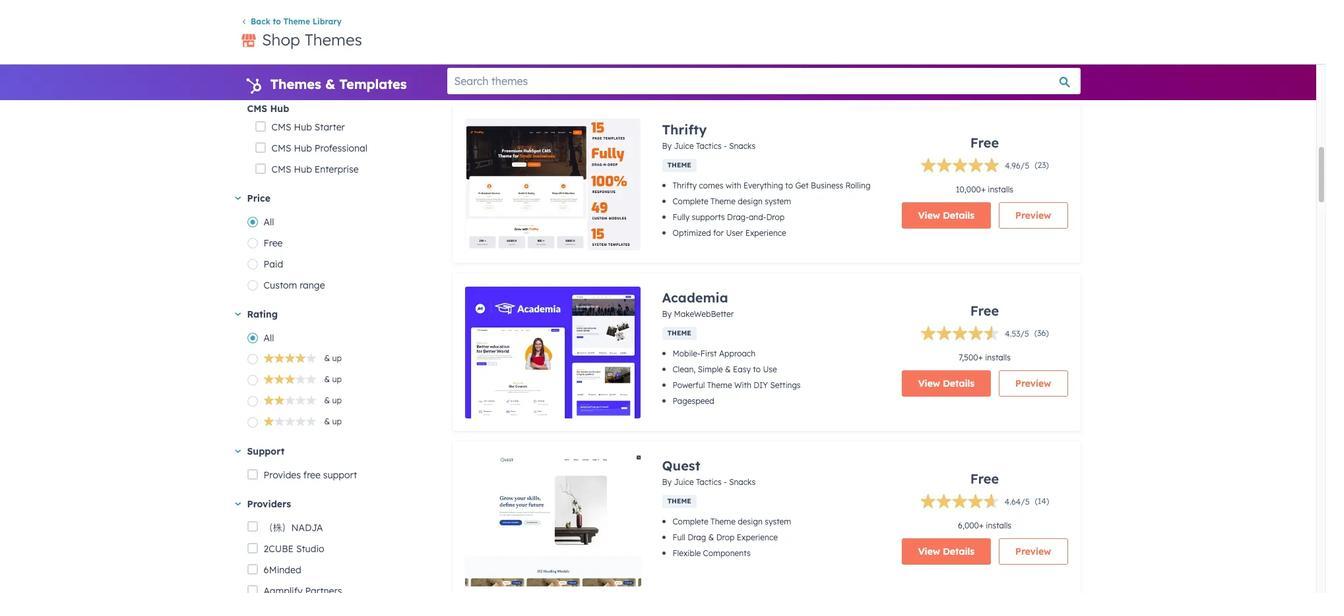 Task type: locate. For each thing, give the bounding box(es) containing it.
shop themes
[[262, 30, 362, 50]]

theme
[[283, 17, 310, 27]]

library
[[313, 17, 342, 27]]

back to theme library
[[251, 17, 342, 27]]

back to theme library link
[[241, 17, 342, 27]]

themes
[[305, 30, 362, 50]]



Task type: describe. For each thing, give the bounding box(es) containing it.
to
[[273, 17, 281, 27]]

back
[[251, 17, 270, 27]]

shop
[[262, 30, 300, 50]]



Task type: vqa. For each thing, say whether or not it's contained in the screenshot.
second this from the top
no



